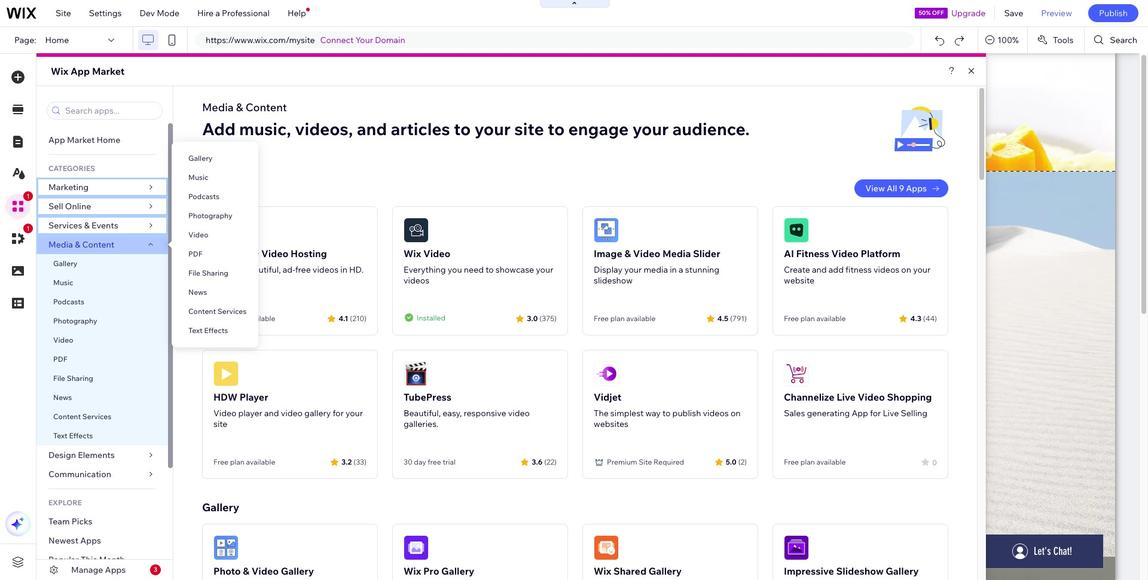 Task type: vqa. For each thing, say whether or not it's contained in the screenshot.
the bottom BLOG
no



Task type: describe. For each thing, give the bounding box(es) containing it.
iplayerhd video hosting logo image
[[214, 218, 239, 243]]

marketing
[[48, 182, 89, 193]]

media & content link
[[36, 235, 168, 254]]

view all 9 apps
[[866, 183, 927, 194]]

hire
[[197, 8, 214, 19]]

0 horizontal spatial site
[[56, 8, 71, 19]]

showcase
[[496, 264, 534, 275]]

4.5
[[718, 314, 729, 323]]

free plan available for slider
[[594, 314, 656, 323]]

1 horizontal spatial site
[[639, 458, 652, 467]]

site inside media & content add music, videos, and articles to your site to engage your audience.
[[515, 118, 544, 139]]

ad-
[[283, 264, 295, 275]]

image & video media slider logo image
[[594, 218, 619, 243]]

to inside the vidjet the simplest way to publish videos on websites
[[663, 408, 671, 419]]

hd.
[[349, 264, 364, 275]]

preview button
[[1032, 0, 1081, 26]]

0 vertical spatial app
[[71, 65, 90, 77]]

wix video logo image
[[404, 218, 429, 243]]

day
[[414, 458, 426, 467]]

0 vertical spatial market
[[92, 65, 125, 77]]

1 horizontal spatial text effects
[[188, 326, 228, 335]]

ai
[[784, 248, 794, 260]]

video link for pdf link associated with "text effects" link associated with left music link's file sharing link
[[36, 331, 168, 350]]

music for left music link
[[53, 278, 73, 287]]

available for slider
[[626, 314, 656, 323]]

(33)
[[354, 457, 367, 466]]

selling
[[901, 408, 928, 419]]

1 vertical spatial free
[[428, 458, 441, 467]]

sharing for pdf link for "text effects" link corresponding to the rightmost music link file sharing link
[[202, 269, 228, 278]]

wix shared gallery logo image
[[594, 535, 619, 560]]

plan for slider
[[610, 314, 625, 323]]

iplayerhd
[[214, 248, 259, 260]]

manage
[[71, 565, 103, 575]]

media for media & content
[[48, 239, 73, 250]]

Search apps... field
[[62, 102, 158, 119]]

tubepress
[[404, 391, 452, 403]]

photo & video gallery
[[214, 565, 314, 577]]

content services link for "text effects" link associated with left music link
[[36, 407, 168, 426]]

trial
[[443, 458, 456, 467]]

videos,
[[295, 118, 353, 139]]

tools
[[1053, 35, 1074, 45]]

content inside media & content add music, videos, and articles to your site to engage your audience.
[[246, 100, 287, 114]]

add
[[202, 118, 236, 139]]

add
[[829, 264, 844, 275]]

(210)
[[350, 314, 367, 323]]

video inside image & video media slider display your media in a stunning slideshow
[[633, 248, 660, 260]]

video inside the ai fitness video platform create and add fitness videos on your website
[[832, 248, 859, 260]]

plan for create
[[801, 314, 815, 323]]

elements
[[78, 450, 115, 461]]

wix for wix app market
[[51, 65, 68, 77]]

channelize live video shopping logo image
[[784, 361, 809, 386]]

9
[[899, 183, 904, 194]]

file for "text effects" link associated with left music link's file sharing link
[[53, 374, 65, 383]]

team picks
[[48, 516, 92, 527]]

easy,
[[443, 408, 462, 419]]

free inside iplayerhd video hosting display beautiful, ad-free videos in hd.
[[295, 264, 311, 275]]

the
[[594, 408, 609, 419]]

wix app market
[[51, 65, 125, 77]]

mode
[[157, 8, 179, 19]]

channelize live video shopping sales generating app for live selling
[[784, 391, 932, 419]]

available for create
[[817, 314, 846, 323]]

video inside wix video everything you need to showcase your videos
[[423, 248, 451, 260]]

and inside the ai fitness video platform create and add fitness videos on your website
[[812, 264, 827, 275]]

30 day free trial
[[404, 458, 456, 467]]

off
[[932, 9, 944, 17]]

in for video
[[670, 264, 677, 275]]

photography link for the rightmost music link's podcasts link
[[172, 206, 259, 225]]

wix shared gallery
[[594, 565, 682, 577]]

sell online
[[48, 201, 91, 212]]

player
[[240, 391, 268, 403]]

settings
[[89, 8, 122, 19]]

team picks link
[[36, 512, 168, 531]]

1 horizontal spatial live
[[883, 408, 899, 419]]

4.3
[[911, 314, 922, 323]]

0 vertical spatial content services
[[188, 307, 247, 316]]

hdw
[[214, 391, 238, 403]]

file sharing for "text effects" link associated with left music link's file sharing link
[[53, 374, 93, 383]]

4.5 (791)
[[718, 314, 747, 323]]

(2)
[[738, 457, 747, 466]]

simplest
[[611, 408, 644, 419]]

photo & video gallery logo image
[[214, 535, 239, 560]]

and inside hdw player video player and video gallery for your site
[[264, 408, 279, 419]]

file sharing link for "text effects" link corresponding to the rightmost music link
[[172, 264, 259, 283]]

podcasts link for left music link
[[36, 292, 168, 312]]

vidjet logo image
[[594, 361, 619, 386]]

gallery link for left music link
[[36, 254, 168, 273]]

design elements
[[48, 450, 115, 461]]

5.0 (2)
[[726, 457, 747, 466]]

responsive
[[464, 408, 506, 419]]

your
[[356, 35, 373, 45]]

(375)
[[540, 314, 557, 323]]

required
[[654, 458, 684, 467]]

month
[[99, 554, 125, 565]]

video inside channelize live video shopping sales generating app for live selling
[[858, 391, 885, 403]]

https://www.wix.com/mysite
[[206, 35, 315, 45]]

premium site required
[[607, 458, 684, 467]]

& for add
[[236, 100, 243, 114]]

file for "text effects" link corresponding to the rightmost music link file sharing link
[[188, 269, 200, 278]]

media & content
[[48, 239, 114, 250]]

fitness
[[846, 264, 872, 275]]

sales
[[784, 408, 805, 419]]

0 horizontal spatial content services
[[53, 412, 111, 421]]

gallery link for the rightmost music link
[[172, 149, 259, 168]]

media
[[644, 264, 668, 275]]

create
[[784, 264, 810, 275]]

app market home link
[[36, 130, 168, 150]]

pdf link for "text effects" link corresponding to the rightmost music link file sharing link
[[172, 245, 259, 264]]

sell online link
[[36, 197, 168, 216]]

free plan available for and
[[214, 458, 275, 467]]

app market home
[[48, 135, 120, 145]]

all
[[887, 183, 897, 194]]

hdw player video player and video gallery for your site
[[214, 391, 363, 429]]

publish
[[673, 408, 701, 419]]

(44)
[[923, 314, 937, 323]]

your inside wix video everything you need to showcase your videos
[[536, 264, 553, 275]]

explore
[[48, 498, 82, 507]]

impressive slideshow gallery
[[784, 565, 919, 577]]

media & content add music, videos, and articles to your site to engage your audience.
[[202, 100, 750, 139]]

everything
[[404, 264, 446, 275]]

help
[[288, 8, 306, 19]]

& left events
[[84, 220, 90, 231]]

free plan available for beautiful,
[[214, 314, 275, 323]]

player
[[238, 408, 262, 419]]

0 vertical spatial home
[[45, 35, 69, 45]]

app inside app market home link
[[48, 135, 65, 145]]

plan for and
[[230, 458, 244, 467]]

photography link for podcasts link related to left music link
[[36, 312, 168, 331]]

wix for wix pro gallery
[[404, 565, 421, 577]]

beautiful,
[[244, 264, 281, 275]]

media for media & content add music, videos, and articles to your site to engage your audience.
[[202, 100, 234, 114]]

text effects link for left music link
[[36, 426, 168, 446]]

wix for wix video everything you need to showcase your videos
[[404, 248, 421, 260]]

stunning
[[685, 264, 720, 275]]

4.1 (210)
[[339, 314, 367, 323]]

popular this month
[[48, 554, 125, 565]]

dev
[[140, 8, 155, 19]]

channelize
[[784, 391, 835, 403]]

available for beautiful,
[[246, 314, 275, 323]]

save button
[[995, 0, 1032, 26]]

free plan available for create
[[784, 314, 846, 323]]

media inside image & video media slider display your media in a stunning slideshow
[[663, 248, 691, 260]]

image
[[594, 248, 623, 260]]

podcasts for left music link
[[53, 297, 84, 306]]

(22)
[[544, 457, 557, 466]]

0 vertical spatial services
[[48, 220, 82, 231]]

videos inside the vidjet the simplest way to publish videos on websites
[[703, 408, 729, 419]]



Task type: locate. For each thing, give the bounding box(es) containing it.
1 horizontal spatial text
[[188, 326, 203, 335]]

0 horizontal spatial home
[[45, 35, 69, 45]]

& up music,
[[236, 100, 243, 114]]

communication link
[[36, 465, 168, 484]]

installed
[[417, 313, 446, 322]]

dev mode
[[140, 8, 179, 19]]

0 horizontal spatial text effects link
[[36, 426, 168, 446]]

0 horizontal spatial effects
[[69, 431, 93, 440]]

news for "text effects" link corresponding to the rightmost music link file sharing link
[[188, 288, 207, 297]]

media up media
[[663, 248, 691, 260]]

photography for the rightmost music link
[[188, 211, 232, 220]]

50%
[[919, 9, 931, 17]]

available for and
[[246, 458, 275, 467]]

1 horizontal spatial site
[[515, 118, 544, 139]]

free plan available down the slideshow
[[594, 314, 656, 323]]

hire a professional
[[197, 8, 270, 19]]

slideshow
[[594, 275, 633, 286]]

site left settings
[[56, 8, 71, 19]]

market up search apps... field
[[92, 65, 125, 77]]

3.2
[[342, 457, 352, 466]]

free for channelize
[[784, 458, 799, 467]]

for for live
[[870, 408, 881, 419]]

1 vertical spatial 1 button
[[5, 224, 33, 251]]

slideshow
[[836, 565, 884, 577]]

& for gallery
[[243, 565, 249, 577]]

music link down media & content link at left
[[36, 273, 168, 292]]

0 vertical spatial text
[[188, 326, 203, 335]]

0 vertical spatial news
[[188, 288, 207, 297]]

free right 'day'
[[428, 458, 441, 467]]

newest
[[48, 535, 78, 546]]

podcasts link up iplayerhd video hosting logo
[[172, 187, 259, 206]]

app
[[71, 65, 90, 77], [48, 135, 65, 145], [852, 408, 868, 419]]

shared
[[614, 565, 647, 577]]

free down hosting
[[295, 264, 311, 275]]

apps up this
[[80, 535, 101, 546]]

on right fitness at the top of the page
[[902, 264, 911, 275]]

1 horizontal spatial content services
[[188, 307, 247, 316]]

1 vertical spatial content services link
[[36, 407, 168, 426]]

0 horizontal spatial news link
[[36, 388, 168, 407]]

3.0 (375)
[[527, 314, 557, 323]]

1 horizontal spatial app
[[71, 65, 90, 77]]

media down the services & events
[[48, 239, 73, 250]]

0
[[933, 458, 937, 467]]

free for ai
[[784, 314, 799, 323]]

impressive
[[784, 565, 834, 577]]

services down beautiful,
[[218, 307, 247, 316]]

gallery link down add
[[172, 149, 259, 168]]

0 horizontal spatial video link
[[36, 331, 168, 350]]

live left selling
[[883, 408, 899, 419]]

a right hire
[[215, 8, 220, 19]]

preview
[[1041, 8, 1072, 19]]

0 vertical spatial file
[[188, 269, 200, 278]]

1 vertical spatial and
[[812, 264, 827, 275]]

live up generating on the right bottom of page
[[837, 391, 856, 403]]

0 horizontal spatial free
[[295, 264, 311, 275]]

available down beautiful,
[[246, 314, 275, 323]]

1 horizontal spatial video
[[508, 408, 530, 419]]

picks
[[72, 516, 92, 527]]

1 1 button from the top
[[5, 191, 33, 219]]

2 horizontal spatial apps
[[906, 183, 927, 194]]

this
[[81, 554, 97, 565]]

news link for "text effects" link associated with left music link's file sharing link
[[36, 388, 168, 407]]

podcasts link
[[172, 187, 259, 206], [36, 292, 168, 312]]

for for player
[[333, 408, 344, 419]]

videos inside the ai fitness video platform create and add fitness videos on your website
[[874, 264, 900, 275]]

upgrade
[[952, 8, 986, 19]]

0 horizontal spatial site
[[214, 419, 228, 429]]

1 horizontal spatial podcasts link
[[172, 187, 259, 206]]

podcasts for the rightmost music link
[[188, 192, 219, 201]]

0 vertical spatial 1
[[26, 193, 30, 200]]

& down the services & events
[[75, 239, 80, 250]]

and inside media & content add music, videos, and articles to your site to engage your audience.
[[357, 118, 387, 139]]

galleries.
[[404, 419, 439, 429]]

2 vertical spatial services
[[82, 412, 111, 421]]

videos inside wix video everything you need to showcase your videos
[[404, 275, 430, 286]]

plan
[[230, 314, 244, 323], [610, 314, 625, 323], [801, 314, 815, 323], [230, 458, 244, 467], [801, 458, 815, 467]]

0 horizontal spatial news
[[53, 393, 72, 402]]

for inside hdw player video player and video gallery for your site
[[333, 408, 344, 419]]

1 1 from the top
[[26, 193, 30, 200]]

ai fitness video platform logo image
[[784, 218, 809, 243]]

pdf
[[188, 249, 203, 258], [53, 355, 67, 364]]

available for sales
[[817, 458, 846, 467]]

0 vertical spatial music
[[188, 173, 208, 182]]

plan for beautiful,
[[230, 314, 244, 323]]

music,
[[239, 118, 291, 139]]

1 vertical spatial news link
[[36, 388, 168, 407]]

free plan available down player
[[214, 458, 275, 467]]

text effects link for the rightmost music link
[[172, 321, 259, 340]]

0 horizontal spatial in
[[340, 264, 347, 275]]

0 vertical spatial live
[[837, 391, 856, 403]]

effects up hdw player logo
[[204, 326, 228, 335]]

plan down the slideshow
[[610, 314, 625, 323]]

file sharing link for "text effects" link associated with left music link
[[36, 369, 168, 388]]

2 1 button from the top
[[5, 224, 33, 251]]

text effects link
[[172, 321, 259, 340], [36, 426, 168, 446]]

video inside iplayerhd video hosting display beautiful, ad-free videos in hd.
[[261, 248, 289, 260]]

1 vertical spatial content services
[[53, 412, 111, 421]]

1 display from the left
[[214, 264, 242, 275]]

1 horizontal spatial news link
[[172, 283, 259, 302]]

free for image
[[594, 314, 609, 323]]

in right media
[[670, 264, 677, 275]]

apps for manage apps
[[105, 565, 126, 575]]

1 for from the left
[[333, 408, 344, 419]]

0 horizontal spatial pdf link
[[36, 350, 168, 369]]

in for hosting
[[340, 264, 347, 275]]

1 vertical spatial services
[[218, 307, 247, 316]]

available down the slideshow
[[626, 314, 656, 323]]

2 1 from the top
[[26, 225, 30, 232]]

to right way at the right
[[663, 408, 671, 419]]

0 vertical spatial a
[[215, 8, 220, 19]]

0 vertical spatial video link
[[172, 225, 259, 245]]

video
[[281, 408, 303, 419], [508, 408, 530, 419]]

wix video everything you need to showcase your videos
[[404, 248, 553, 286]]

1 vertical spatial live
[[883, 408, 899, 419]]

articles
[[391, 118, 450, 139]]

hosting
[[291, 248, 327, 260]]

audience.
[[673, 118, 750, 139]]

pdf link for "text effects" link associated with left music link's file sharing link
[[36, 350, 168, 369]]

1 left marketing
[[26, 193, 30, 200]]

wix pro gallery logo image
[[404, 535, 429, 560]]

video right responsive at the left
[[508, 408, 530, 419]]

available down generating on the right bottom of page
[[817, 458, 846, 467]]

music for the rightmost music link
[[188, 173, 208, 182]]

free plan available down beautiful,
[[214, 314, 275, 323]]

1 horizontal spatial podcasts
[[188, 192, 219, 201]]

slider
[[693, 248, 720, 260]]

shopping
[[887, 391, 932, 403]]

display down iplayerhd on the left top of page
[[214, 264, 242, 275]]

design
[[48, 450, 76, 461]]

sharing for pdf link associated with "text effects" link associated with left music link's file sharing link
[[67, 374, 93, 383]]

in left hd.
[[340, 264, 347, 275]]

0 vertical spatial gallery link
[[172, 149, 259, 168]]

text for "text effects" link corresponding to the rightmost music link
[[188, 326, 203, 335]]

& for media
[[625, 248, 631, 260]]

on
[[902, 264, 911, 275], [731, 408, 741, 419]]

app up search apps... field
[[71, 65, 90, 77]]

& inside image & video media slider display your media in a stunning slideshow
[[625, 248, 631, 260]]

0 vertical spatial podcasts
[[188, 192, 219, 201]]

search
[[1110, 35, 1138, 45]]

services & events link
[[36, 216, 168, 235]]

pdf for pdf link for "text effects" link corresponding to the rightmost music link file sharing link
[[188, 249, 203, 258]]

photography for left music link
[[53, 316, 97, 325]]

app up categories
[[48, 135, 65, 145]]

1 vertical spatial on
[[731, 408, 741, 419]]

plan for sales
[[801, 458, 815, 467]]

1 horizontal spatial free
[[428, 458, 441, 467]]

marketing link
[[36, 178, 168, 197]]

3.6 (22)
[[532, 457, 557, 466]]

video inside hdw player video player and video gallery for your site
[[214, 408, 237, 419]]

free for iplayerhd
[[214, 314, 228, 323]]

https://www.wix.com/mysite connect your domain
[[206, 35, 405, 45]]

live
[[837, 391, 856, 403], [883, 408, 899, 419]]

a left stunning
[[679, 264, 683, 275]]

services for pdf link associated with "text effects" link associated with left music link's file sharing link's video link
[[82, 412, 111, 421]]

1 vertical spatial 1
[[26, 225, 30, 232]]

image & video media slider display your media in a stunning slideshow
[[594, 248, 720, 286]]

0 horizontal spatial and
[[264, 408, 279, 419]]

free
[[295, 264, 311, 275], [428, 458, 441, 467]]

plan down beautiful,
[[230, 314, 244, 323]]

your inside the ai fitness video platform create and add fitness videos on your website
[[913, 264, 931, 275]]

to left engage
[[548, 118, 565, 139]]

plan down player
[[230, 458, 244, 467]]

and right videos,
[[357, 118, 387, 139]]

news link up design elements link
[[36, 388, 168, 407]]

apps right 9 on the top right of the page
[[906, 183, 927, 194]]

plan down website
[[801, 314, 815, 323]]

video link
[[172, 225, 259, 245], [36, 331, 168, 350]]

effects up design elements
[[69, 431, 93, 440]]

professional
[[222, 8, 270, 19]]

0 horizontal spatial on
[[731, 408, 741, 419]]

publish
[[1099, 8, 1128, 19]]

vidjet
[[594, 391, 622, 403]]

1 left the services & events
[[26, 225, 30, 232]]

for right gallery
[[333, 408, 344, 419]]

popular this month link
[[36, 550, 168, 569]]

2 horizontal spatial and
[[812, 264, 827, 275]]

for inside channelize live video shopping sales generating app for live selling
[[870, 408, 881, 419]]

1 horizontal spatial gallery link
[[172, 149, 259, 168]]

3.0
[[527, 314, 538, 323]]

podcasts down media & content
[[53, 297, 84, 306]]

gallery
[[188, 154, 213, 163], [53, 259, 77, 268], [202, 501, 239, 514], [281, 565, 314, 577], [441, 565, 475, 577], [649, 565, 682, 577], [886, 565, 919, 577]]

pdf for pdf link associated with "text effects" link associated with left music link's file sharing link
[[53, 355, 67, 364]]

1 horizontal spatial content services link
[[172, 302, 259, 321]]

plan down sales
[[801, 458, 815, 467]]

ai fitness video platform create and add fitness videos on your website
[[784, 248, 931, 286]]

videos down platform
[[874, 264, 900, 275]]

for left selling
[[870, 408, 881, 419]]

news for "text effects" link associated with left music link's file sharing link
[[53, 393, 72, 402]]

news link down iplayerhd on the left top of page
[[172, 283, 259, 302]]

1 vertical spatial pdf
[[53, 355, 67, 364]]

media up add
[[202, 100, 234, 114]]

free plan available down generating on the right bottom of page
[[784, 458, 846, 467]]

app inside channelize live video shopping sales generating app for live selling
[[852, 408, 868, 419]]

0 horizontal spatial podcasts link
[[36, 292, 168, 312]]

services for video link for pdf link for "text effects" link corresponding to the rightmost music link file sharing link
[[218, 307, 247, 316]]

0 vertical spatial podcasts link
[[172, 187, 259, 206]]

text effects link up 'elements'
[[36, 426, 168, 446]]

0 vertical spatial content services link
[[172, 302, 259, 321]]

display inside image & video media slider display your media in a stunning slideshow
[[594, 264, 623, 275]]

1 horizontal spatial file sharing link
[[172, 264, 259, 283]]

online
[[65, 201, 91, 212]]

1 horizontal spatial pdf
[[188, 249, 203, 258]]

site inside hdw player video player and video gallery for your site
[[214, 419, 228, 429]]

video left gallery
[[281, 408, 303, 419]]

manage apps
[[71, 565, 126, 575]]

3.2 (33)
[[342, 457, 367, 466]]

music
[[188, 173, 208, 182], [53, 278, 73, 287]]

and
[[357, 118, 387, 139], [812, 264, 827, 275], [264, 408, 279, 419]]

0 vertical spatial file sharing
[[188, 269, 228, 278]]

on up 5.0 (2)
[[731, 408, 741, 419]]

hdw player logo image
[[214, 361, 239, 386]]

podcasts
[[188, 192, 219, 201], [53, 297, 84, 306]]

news link for "text effects" link corresponding to the rightmost music link file sharing link
[[172, 283, 259, 302]]

1 vertical spatial text effects link
[[36, 426, 168, 446]]

a
[[215, 8, 220, 19], [679, 264, 683, 275]]

free plan available down website
[[784, 314, 846, 323]]

0 vertical spatial effects
[[204, 326, 228, 335]]

popular
[[48, 554, 79, 565]]

available down add
[[817, 314, 846, 323]]

content services link for "text effects" link corresponding to the rightmost music link
[[172, 302, 259, 321]]

market
[[92, 65, 125, 77], [67, 135, 95, 145]]

view
[[866, 183, 885, 194]]

0 vertical spatial photography link
[[172, 206, 259, 225]]

& right image
[[625, 248, 631, 260]]

0 horizontal spatial file sharing
[[53, 374, 93, 383]]

text effects link up hdw player logo
[[172, 321, 259, 340]]

text effects up design elements
[[53, 431, 93, 440]]

display inside iplayerhd video hosting display beautiful, ad-free videos in hd.
[[214, 264, 242, 275]]

file
[[188, 269, 200, 278], [53, 374, 65, 383]]

content
[[246, 100, 287, 114], [82, 239, 114, 250], [188, 307, 216, 316], [53, 412, 81, 421]]

1 horizontal spatial for
[[870, 408, 881, 419]]

1 horizontal spatial sharing
[[202, 269, 228, 278]]

1 horizontal spatial photography link
[[172, 206, 259, 225]]

0 horizontal spatial photography link
[[36, 312, 168, 331]]

your inside image & video media slider display your media in a stunning slideshow
[[624, 264, 642, 275]]

in inside iplayerhd video hosting display beautiful, ad-free videos in hd.
[[340, 264, 347, 275]]

1 horizontal spatial home
[[97, 135, 120, 145]]

video inside tubepress beautiful, easy, responsive video galleries.
[[508, 408, 530, 419]]

2 in from the left
[[670, 264, 677, 275]]

to right need
[[486, 264, 494, 275]]

file sharing link
[[172, 264, 259, 283], [36, 369, 168, 388]]

market up categories
[[67, 135, 95, 145]]

tubepress logo image
[[404, 361, 429, 386]]

available down player
[[246, 458, 275, 467]]

podcasts up iplayerhd video hosting logo
[[188, 192, 219, 201]]

1 vertical spatial app
[[48, 135, 65, 145]]

wix pro gallery
[[404, 565, 475, 577]]

1 horizontal spatial text effects link
[[172, 321, 259, 340]]

1 horizontal spatial music
[[188, 173, 208, 182]]

videos right publish
[[703, 408, 729, 419]]

impressive slideshow gallery logo image
[[784, 535, 809, 560]]

your inside hdw player video player and video gallery for your site
[[346, 408, 363, 419]]

photo
[[214, 565, 241, 577]]

5.0
[[726, 457, 737, 466]]

on inside the ai fitness video platform create and add fitness videos on your website
[[902, 264, 911, 275]]

services up 'elements'
[[82, 412, 111, 421]]

1 horizontal spatial apps
[[105, 565, 126, 575]]

free
[[214, 314, 228, 323], [594, 314, 609, 323], [784, 314, 799, 323], [214, 458, 228, 467], [784, 458, 799, 467]]

1
[[26, 193, 30, 200], [26, 225, 30, 232]]

photography link
[[172, 206, 259, 225], [36, 312, 168, 331]]

podcasts link for the rightmost music link
[[172, 187, 259, 206]]

(791)
[[730, 314, 747, 323]]

0 horizontal spatial content services link
[[36, 407, 168, 426]]

podcasts link down media & content link at left
[[36, 292, 168, 312]]

music down media & content
[[53, 278, 73, 287]]

in inside image & video media slider display your media in a stunning slideshow
[[670, 264, 677, 275]]

0 vertical spatial site
[[515, 118, 544, 139]]

videos inside iplayerhd video hosting display beautiful, ad-free videos in hd.
[[313, 264, 339, 275]]

text
[[188, 326, 203, 335], [53, 431, 67, 440]]

to right articles
[[454, 118, 471, 139]]

0 horizontal spatial photography
[[53, 316, 97, 325]]

1 horizontal spatial photography
[[188, 211, 232, 220]]

view all 9 apps link
[[855, 179, 949, 197]]

2 video from the left
[[508, 408, 530, 419]]

0 horizontal spatial a
[[215, 8, 220, 19]]

videos down hosting
[[313, 264, 339, 275]]

gallery link down media & content
[[36, 254, 168, 273]]

2 vertical spatial apps
[[105, 565, 126, 575]]

0 vertical spatial text effects link
[[172, 321, 259, 340]]

1 in from the left
[[340, 264, 347, 275]]

and left add
[[812, 264, 827, 275]]

2 for from the left
[[870, 408, 881, 419]]

0 horizontal spatial video
[[281, 408, 303, 419]]

1 horizontal spatial and
[[357, 118, 387, 139]]

0 vertical spatial apps
[[906, 183, 927, 194]]

sell
[[48, 201, 63, 212]]

videos up installed
[[404, 275, 430, 286]]

1 vertical spatial text effects
[[53, 431, 93, 440]]

&
[[236, 100, 243, 114], [84, 220, 90, 231], [75, 239, 80, 250], [625, 248, 631, 260], [243, 565, 249, 577]]

text effects up hdw player logo
[[188, 326, 228, 335]]

site right premium
[[639, 458, 652, 467]]

services down sell online
[[48, 220, 82, 231]]

generating
[[807, 408, 850, 419]]

0 horizontal spatial display
[[214, 264, 242, 275]]

a inside image & video media slider display your media in a stunning slideshow
[[679, 264, 683, 275]]

1 horizontal spatial music link
[[172, 168, 259, 187]]

& right 'photo'
[[243, 565, 249, 577]]

0 vertical spatial site
[[56, 8, 71, 19]]

on inside the vidjet the simplest way to publish videos on websites
[[731, 408, 741, 419]]

& inside media & content add music, videos, and articles to your site to engage your audience.
[[236, 100, 243, 114]]

1 vertical spatial a
[[679, 264, 683, 275]]

for
[[333, 408, 344, 419], [870, 408, 881, 419]]

home up wix app market
[[45, 35, 69, 45]]

1 vertical spatial market
[[67, 135, 95, 145]]

video inside hdw player video player and video gallery for your site
[[281, 408, 303, 419]]

free plan available for sales
[[784, 458, 846, 467]]

0 horizontal spatial text effects
[[53, 431, 93, 440]]

free for hdw
[[214, 458, 228, 467]]

app right generating on the right bottom of page
[[852, 408, 868, 419]]

0 horizontal spatial music link
[[36, 273, 168, 292]]

0 vertical spatial pdf
[[188, 249, 203, 258]]

websites
[[594, 419, 629, 429]]

tubepress beautiful, easy, responsive video galleries.
[[404, 391, 530, 429]]

home down search apps... field
[[97, 135, 120, 145]]

engage
[[568, 118, 629, 139]]

text for "text effects" link associated with left music link
[[53, 431, 67, 440]]

media inside media & content add music, videos, and articles to your site to engage your audience.
[[202, 100, 234, 114]]

1 vertical spatial text
[[53, 431, 67, 440]]

website
[[784, 275, 815, 286]]

wix inside wix video everything you need to showcase your videos
[[404, 248, 421, 260]]

video link for pdf link for "text effects" link corresponding to the rightmost music link file sharing link
[[172, 225, 259, 245]]

2 display from the left
[[594, 264, 623, 275]]

1 horizontal spatial media
[[202, 100, 234, 114]]

1 horizontal spatial file sharing
[[188, 269, 228, 278]]

0 horizontal spatial app
[[48, 135, 65, 145]]

and right player
[[264, 408, 279, 419]]

wix for wix shared gallery
[[594, 565, 611, 577]]

0 horizontal spatial apps
[[80, 535, 101, 546]]

to inside wix video everything you need to showcase your videos
[[486, 264, 494, 275]]

3
[[154, 566, 157, 574]]

display down image
[[594, 264, 623, 275]]

music link down add
[[172, 168, 259, 187]]

apps right manage
[[105, 565, 126, 575]]

1 vertical spatial news
[[53, 393, 72, 402]]

2 horizontal spatial app
[[852, 408, 868, 419]]

music down add
[[188, 173, 208, 182]]

1 video from the left
[[281, 408, 303, 419]]

content services
[[188, 307, 247, 316], [53, 412, 111, 421]]

apps for newest apps
[[80, 535, 101, 546]]

file sharing for "text effects" link corresponding to the rightmost music link file sharing link
[[188, 269, 228, 278]]

0 vertical spatial file sharing link
[[172, 264, 259, 283]]

1 vertical spatial sharing
[[67, 374, 93, 383]]



